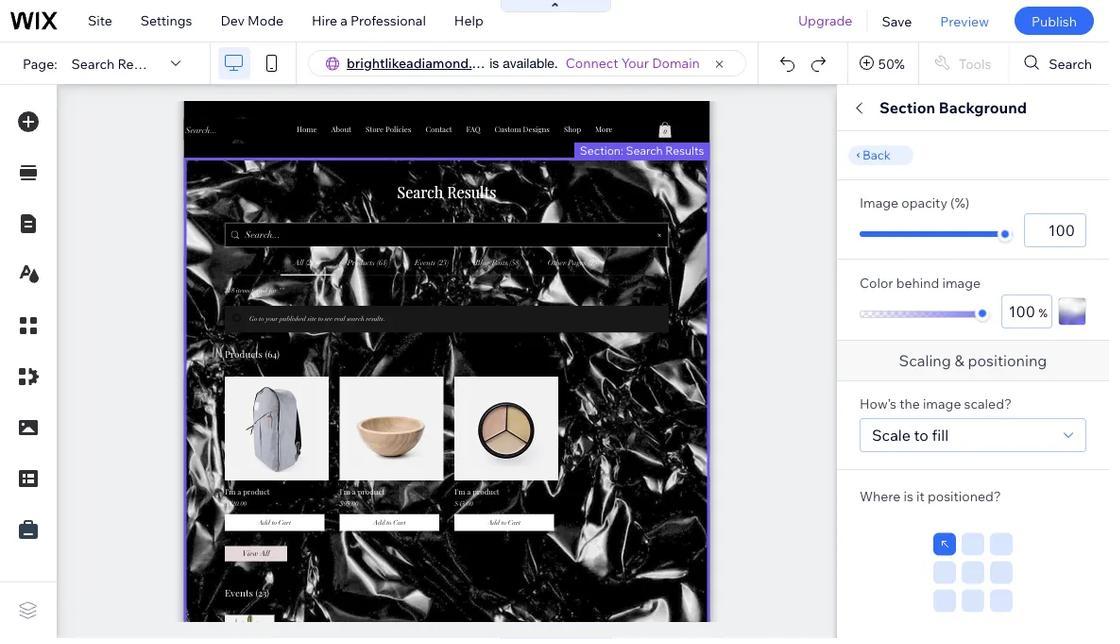 Task type: describe. For each thing, give the bounding box(es) containing it.
dev mode
[[221, 12, 284, 29]]

image opacity (%)
[[860, 195, 970, 211]]

edit
[[907, 98, 936, 117]]

the for manage
[[913, 534, 934, 551]]

section:
[[580, 143, 624, 157]]

0 vertical spatial section
[[880, 98, 936, 117]]

content
[[895, 147, 945, 164]]

preview
[[941, 13, 990, 29]]

results right section:
[[666, 143, 705, 157]]

save
[[882, 13, 913, 29]]

search right section:
[[626, 143, 663, 157]]

image for behind
[[943, 275, 981, 292]]

where is it positioned?
[[860, 489, 1002, 505]]

preview button
[[927, 0, 1004, 42]]

back button
[[849, 146, 914, 165]]

it
[[917, 489, 925, 505]]

a
[[341, 12, 348, 29]]

1 vertical spatial background
[[911, 194, 985, 210]]

publish
[[1032, 13, 1078, 29]]

hire
[[312, 12, 338, 29]]

&
[[955, 352, 965, 371]]

of
[[987, 534, 1000, 551]]

change button
[[985, 240, 1051, 263]]

image for the
[[923, 396, 962, 413]]

quick edit
[[860, 98, 936, 117]]

1 vertical spatial section background
[[860, 194, 985, 210]]

1 title from the top
[[860, 310, 887, 327]]

save button
[[868, 0, 927, 42]]

color
[[860, 275, 894, 292]]

image
[[860, 195, 899, 211]]

results down settings
[[118, 55, 163, 72]]

scale
[[873, 426, 911, 445]]

1 vertical spatial section
[[860, 194, 908, 210]]

2 title from the top
[[860, 404, 887, 420]]

search button
[[1010, 43, 1110, 84]]

settings
[[141, 12, 192, 29]]

upgrade
[[799, 12, 853, 29]]

search inside button
[[1050, 55, 1093, 72]]

hire a professional
[[312, 12, 426, 29]]

dev
[[221, 12, 245, 29]]

publish button
[[1015, 7, 1095, 35]]

manage the content of search results from your dashboard.
[[860, 534, 1046, 568]]

manage
[[860, 534, 910, 551]]

back
[[863, 147, 891, 163]]

brightlikeadiamond.com
[[347, 55, 499, 71]]

to
[[915, 426, 929, 445]]

section: search results
[[580, 143, 705, 157]]

how's
[[860, 396, 897, 413]]

help
[[455, 12, 484, 29]]

the for how's
[[900, 396, 921, 413]]

search inside manage the content of search results from your dashboard.
[[1003, 534, 1046, 551]]

content
[[937, 534, 984, 551]]

tools
[[959, 55, 992, 72]]

search up how's
[[873, 347, 922, 366]]

scaling & positioning
[[900, 352, 1048, 371]]



Task type: vqa. For each thing, say whether or not it's contained in the screenshot.


Task type: locate. For each thing, give the bounding box(es) containing it.
site
[[88, 12, 112, 29]]

how's the image scaled?
[[860, 396, 1012, 413]]

color behind image
[[860, 275, 981, 292]]

the up from
[[913, 534, 934, 551]]

title up scale
[[860, 404, 887, 420]]

search results up 'manage'
[[860, 501, 952, 518]]

search results up how's the image scaled?
[[873, 347, 977, 366]]

image up fill
[[923, 396, 962, 413]]

results down how's the image scaled?
[[925, 441, 977, 459]]

section down the back button
[[860, 194, 908, 210]]

1 vertical spatial the
[[913, 534, 934, 551]]

None text field
[[1025, 214, 1087, 248], [1002, 295, 1053, 329], [1025, 214, 1087, 248], [1002, 295, 1053, 329]]

0 vertical spatial title
[[860, 310, 887, 327]]

image
[[943, 275, 981, 292], [923, 396, 962, 413]]

search results
[[71, 55, 163, 72], [873, 347, 977, 366], [873, 441, 977, 459], [860, 501, 952, 518]]

0 vertical spatial section background
[[880, 98, 1028, 117]]

search down site
[[71, 55, 115, 72]]

section background down tools button
[[880, 98, 1028, 117]]

0 vertical spatial the
[[900, 396, 921, 413]]

available.
[[503, 55, 558, 71]]

section background
[[880, 98, 1028, 117], [860, 194, 985, 210]]

1 horizontal spatial is
[[904, 489, 914, 505]]

search results down how's the image scaled?
[[873, 441, 977, 459]]

search down the publish button
[[1050, 55, 1093, 72]]

search results down site
[[71, 55, 163, 72]]

opacity
[[902, 195, 948, 211]]

dashboard.
[[971, 551, 1043, 568]]

results inside manage the content of search results from your dashboard.
[[860, 551, 906, 568]]

scaling
[[900, 352, 952, 371]]

the
[[900, 396, 921, 413], [913, 534, 934, 551]]

positioning
[[968, 352, 1048, 371]]

change
[[997, 244, 1039, 259]]

is available. connect your domain
[[490, 55, 700, 71]]

(%)
[[951, 195, 970, 211]]

tools button
[[920, 43, 1009, 84]]

is
[[490, 55, 499, 71], [904, 489, 914, 505]]

fill
[[933, 426, 949, 445]]

results up how's the image scaled?
[[925, 347, 977, 366]]

background down content
[[911, 194, 985, 210]]

quick
[[860, 98, 903, 117]]

is inside is available. connect your domain
[[490, 55, 499, 71]]

the up scale to fill
[[900, 396, 921, 413]]

the inside manage the content of search results from your dashboard.
[[913, 534, 934, 551]]

title down color
[[860, 310, 887, 327]]

is left it at the bottom right of the page
[[904, 489, 914, 505]]

search up 'manage'
[[860, 501, 903, 518]]

0 vertical spatial background
[[939, 98, 1028, 117]]

results up content
[[906, 501, 952, 518]]

your
[[622, 55, 650, 71]]

50%
[[879, 55, 906, 72]]

domain
[[653, 55, 700, 71]]

scale to fill
[[873, 426, 949, 445]]

results
[[118, 55, 163, 72], [666, 143, 705, 157], [925, 347, 977, 366], [925, 441, 977, 459], [906, 501, 952, 518], [860, 551, 906, 568]]

background down tools
[[939, 98, 1028, 117]]

search left fill
[[873, 441, 922, 459]]

0 vertical spatial is
[[490, 55, 499, 71]]

connect
[[566, 55, 619, 71]]

0 horizontal spatial is
[[490, 55, 499, 71]]

50% button
[[849, 43, 919, 84]]

section
[[880, 98, 936, 117], [860, 194, 908, 210]]

positioned?
[[928, 489, 1002, 505]]

search up the dashboard.
[[1003, 534, 1046, 551]]

image right behind
[[943, 275, 981, 292]]

section down 50%
[[880, 98, 936, 117]]

results down 'manage'
[[860, 551, 906, 568]]

from
[[909, 551, 938, 568]]

title
[[860, 310, 887, 327], [860, 404, 887, 420]]

1 vertical spatial title
[[860, 404, 887, 420]]

where
[[860, 489, 901, 505]]

professional
[[351, 12, 426, 29]]

1 vertical spatial is
[[904, 489, 914, 505]]

is left available. at the top of the page
[[490, 55, 499, 71]]

background
[[939, 98, 1028, 117], [911, 194, 985, 210]]

section background down content
[[860, 194, 985, 210]]

scaled?
[[965, 396, 1012, 413]]

1 vertical spatial image
[[923, 396, 962, 413]]

behind
[[897, 275, 940, 292]]

your
[[941, 551, 968, 568]]

0 vertical spatial image
[[943, 275, 981, 292]]

mode
[[248, 12, 284, 29]]

search
[[71, 55, 115, 72], [1050, 55, 1093, 72], [626, 143, 663, 157], [873, 347, 922, 366], [873, 441, 922, 459], [860, 501, 903, 518], [1003, 534, 1046, 551]]



